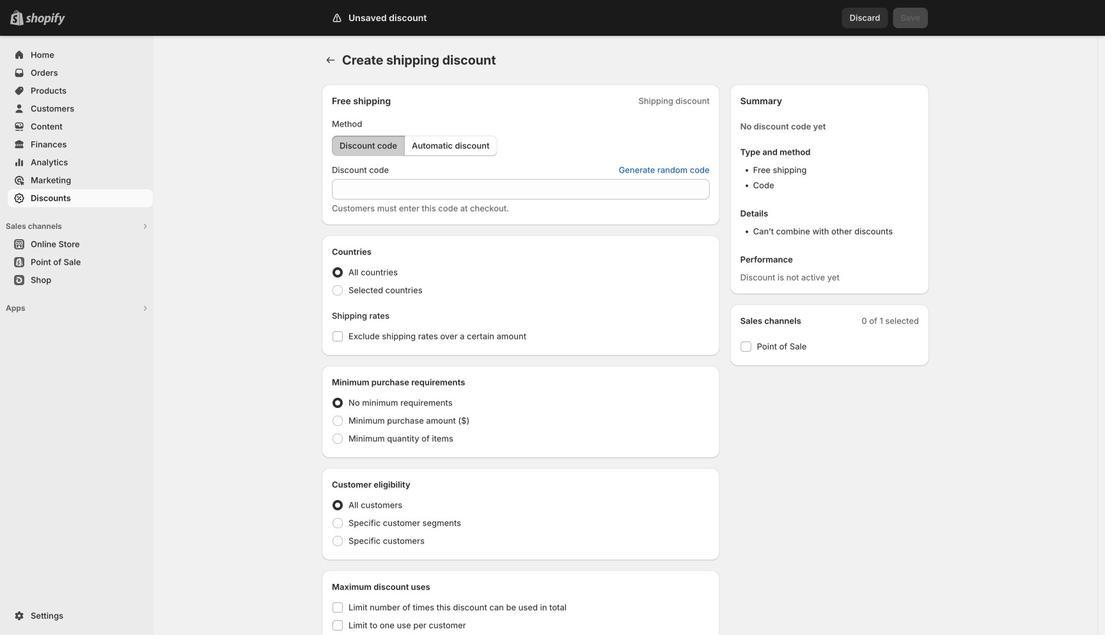 Task type: describe. For each thing, give the bounding box(es) containing it.
shopify image
[[26, 13, 65, 25]]



Task type: locate. For each thing, give the bounding box(es) containing it.
None text field
[[332, 179, 710, 200]]



Task type: vqa. For each thing, say whether or not it's contained in the screenshot.
text box
yes



